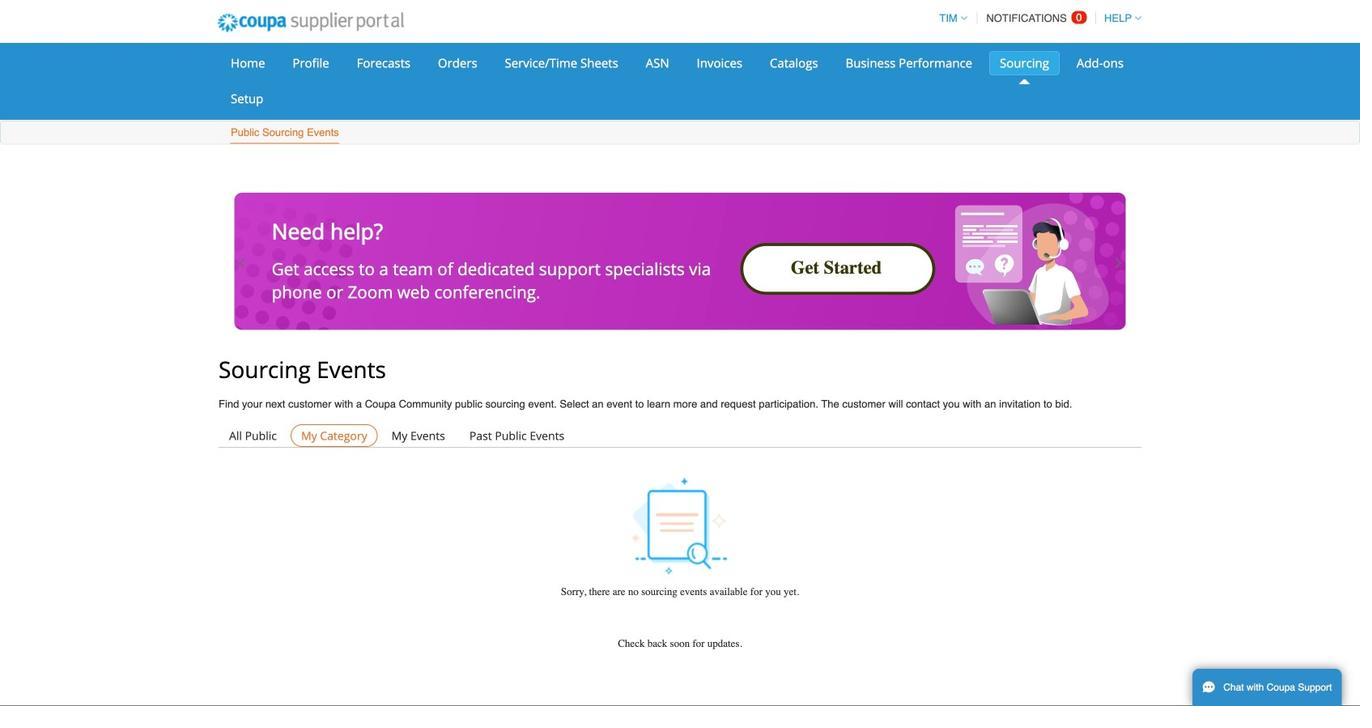 Task type: vqa. For each thing, say whether or not it's contained in the screenshot.
"Coupa Supplier Portal" image
yes



Task type: locate. For each thing, give the bounding box(es) containing it.
coupa supplier portal image
[[206, 2, 415, 43]]

previous image
[[236, 257, 249, 270]]

tab list
[[219, 424, 1142, 447]]

navigation
[[932, 2, 1142, 34]]



